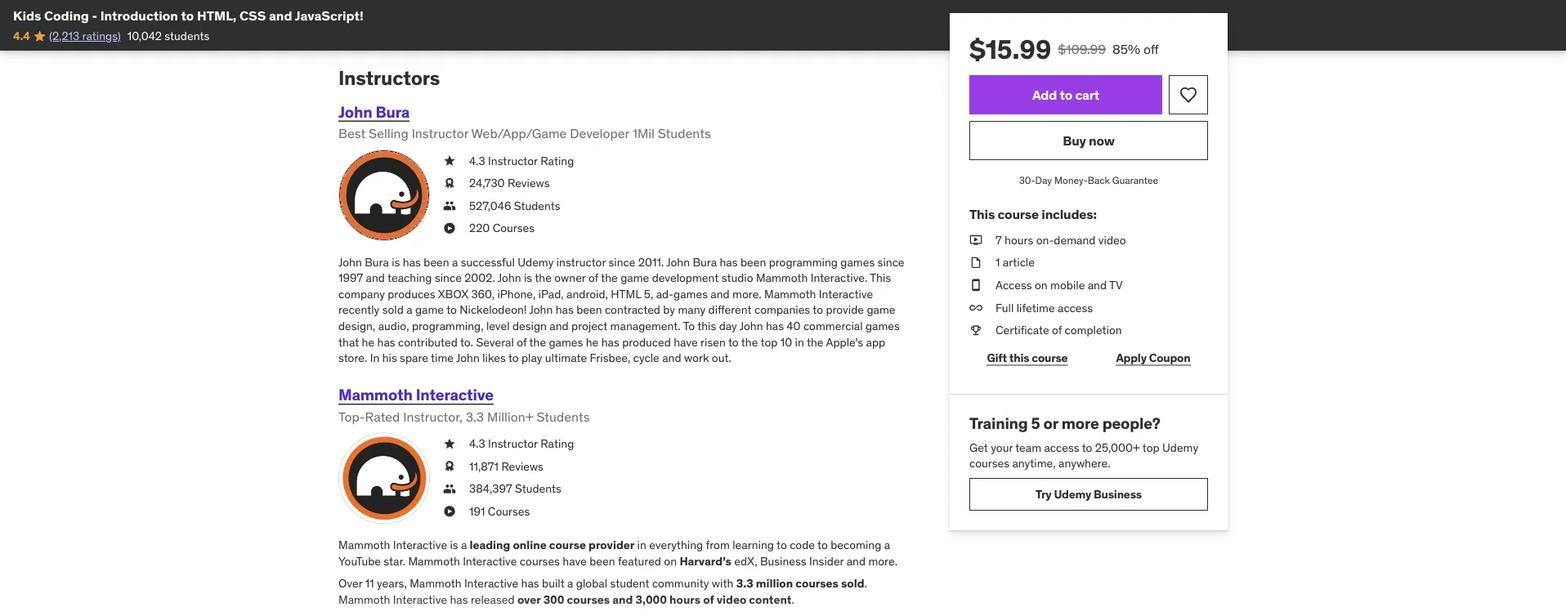 Task type: locate. For each thing, give the bounding box(es) containing it.
10,042
[[127, 29, 162, 43]]

bura for john bura is has been a successful udemy instructor since 2011. john bura has been programming games since 1997 and teaching since 2002. john is the owner of the game development studio mammoth interactive. this company produces xbox 360, iphone, ipad, android, html 5, ad-games and more. mammoth interactive recently sold a game to nickelodeon! john has been contracted by many different companies to provide game design, audio, programming, level design and project management. to this day john has 40 commercial games that he has contributed to. several of the games he has produced have risen to the top 10 in the apple's app store. in his spare time john likes to play ultimate frisbee, cycle and work out.
[[365, 255, 389, 270]]

contracted
[[605, 303, 660, 318]]

1 rating from the top
[[541, 154, 574, 168]]

1 horizontal spatial in
[[795, 335, 804, 350]]

game down produces
[[415, 303, 444, 318]]

1 horizontal spatial he
[[586, 335, 599, 350]]

0 horizontal spatial top
[[761, 335, 778, 350]]

mammoth down the 11
[[338, 593, 390, 607]]

to inside button
[[1060, 86, 1073, 103]]

and up the company
[[366, 271, 385, 286]]

is up the teaching
[[392, 255, 400, 270]]

interactive inside "in everything from learning to code to becoming a youtube star. mammoth interactive courses have been featured on"
[[463, 554, 517, 569]]

3.3 inside the mammoth interactive top-rated instructor, 3.3 million+ students
[[466, 409, 484, 425]]

30-
[[1019, 174, 1035, 186]]

0 horizontal spatial is
[[392, 255, 400, 270]]

back
[[1088, 174, 1110, 186]]

191
[[469, 504, 485, 519]]

1 horizontal spatial is
[[450, 538, 458, 553]]

1 vertical spatial top
[[1143, 440, 1160, 455]]

courses inside training 5 or more people? get your team access to 25,000+ top udemy courses anytime, anywhere.
[[970, 456, 1010, 471]]

course right online
[[549, 538, 586, 553]]

html,
[[197, 7, 237, 24]]

on inside "in everything from learning to code to becoming a youtube star. mammoth interactive courses have been featured on"
[[664, 554, 677, 569]]

has
[[403, 255, 421, 270], [720, 255, 738, 270], [556, 303, 574, 318], [766, 319, 784, 334], [377, 335, 395, 350], [601, 335, 619, 350], [521, 577, 539, 591], [450, 593, 468, 607]]

0 vertical spatial access
[[1058, 300, 1093, 315]]

the up html
[[601, 271, 618, 286]]

since up xbox
[[435, 271, 462, 286]]

interactive down leading
[[463, 554, 517, 569]]

on up full lifetime access
[[1035, 278, 1048, 292]]

0 horizontal spatial have
[[563, 554, 587, 569]]

xsmall image for 527,046 students
[[443, 198, 456, 214]]

1 horizontal spatial game
[[621, 271, 649, 286]]

xsmall image
[[443, 153, 456, 169], [443, 198, 456, 214], [970, 232, 983, 248], [970, 277, 983, 293], [970, 300, 983, 316], [970, 322, 983, 338], [443, 459, 456, 475], [443, 504, 456, 520]]

xsmall image
[[443, 176, 456, 192], [443, 221, 456, 237], [970, 255, 983, 271], [443, 436, 456, 452], [443, 481, 456, 498]]

sold inside john bura is has been a successful udemy instructor since 2011. john bura has been programming games since 1997 and teaching since 2002. john is the owner of the game development studio mammoth interactive. this company produces xbox 360, iphone, ipad, android, html 5, ad-games and more. mammoth interactive recently sold a game to nickelodeon! john has been contracted by many different companies to provide game design, audio, programming, level design and project management. to this day john has 40 commercial games that he has contributed to. several of the games he has produced have risen to the top 10 in the apple's app store. in his spare time john likes to play ultimate frisbee, cycle and work out.
[[382, 303, 404, 318]]

0 horizontal spatial this
[[870, 271, 891, 286]]

xsmall image for certificate of completion
[[970, 322, 983, 338]]

0 horizontal spatial this
[[697, 319, 716, 334]]

xsmall image for 4.3 instructor rating
[[443, 436, 456, 452]]

been up project
[[576, 303, 602, 318]]

2 vertical spatial udemy
[[1054, 487, 1091, 502]]

wishlist image
[[1179, 85, 1198, 105]]

300
[[543, 593, 565, 607]]

rating for interactive
[[541, 437, 574, 451]]

1 vertical spatial instructor
[[488, 154, 538, 168]]

level
[[486, 319, 510, 334]]

1 vertical spatial 4.3
[[469, 437, 485, 451]]

1 horizontal spatial sold
[[841, 577, 865, 591]]

student
[[610, 577, 650, 591]]

2 vertical spatial course
[[549, 538, 586, 553]]

0 vertical spatial sold
[[382, 303, 404, 318]]

xsmall image for full lifetime access
[[970, 300, 983, 316]]

more. inside john bura is has been a successful udemy instructor since 2011. john bura has been programming games since 1997 and teaching since 2002. john is the owner of the game development studio mammoth interactive. this company produces xbox 360, iphone, ipad, android, html 5, ad-games and more. mammoth interactive recently sold a game to nickelodeon! john has been contracted by many different companies to provide game design, audio, programming, level design and project management. to this day john has 40 commercial games that he has contributed to. several of the games he has produced have risen to the top 10 in the apple's app store. in his spare time john likes to play ultimate frisbee, cycle and work out.
[[733, 287, 762, 302]]

0 horizontal spatial more.
[[733, 287, 762, 302]]

sold down insider
[[841, 577, 865, 591]]

7 hours on-demand video
[[996, 233, 1126, 247]]

risen
[[701, 335, 726, 350]]

courses for mammoth interactive
[[488, 504, 530, 519]]

ipad,
[[539, 287, 564, 302]]

xsmall image left 384,397 on the bottom left
[[443, 481, 456, 498]]

online
[[513, 538, 547, 553]]

0 vertical spatial reviews
[[508, 176, 550, 191]]

0 horizontal spatial in
[[637, 538, 647, 553]]

many
[[678, 303, 706, 318]]

0 vertical spatial this
[[697, 319, 716, 334]]

access down mobile
[[1058, 300, 1093, 315]]

1mil
[[632, 126, 655, 142]]

in up featured
[[637, 538, 647, 553]]

introduction
[[100, 7, 178, 24]]

course up 7
[[998, 206, 1039, 223]]

more. down becoming
[[869, 554, 898, 569]]

in right 10
[[795, 335, 804, 350]]

0 vertical spatial udemy
[[518, 255, 554, 270]]

30-day money-back guarantee
[[1019, 174, 1159, 186]]

1 vertical spatial video
[[717, 593, 747, 607]]

rating
[[541, 154, 574, 168], [541, 437, 574, 451]]

xsmall image left 220
[[443, 221, 456, 237]]

4.3 instructor rating for mammoth interactive
[[469, 437, 574, 451]]

1 vertical spatial is
[[524, 271, 532, 286]]

xsmall image for 7 hours on-demand video
[[970, 232, 983, 248]]

(2,213 ratings)
[[49, 29, 121, 43]]

1 vertical spatial on
[[664, 554, 677, 569]]

0 vertical spatial instructor
[[412, 126, 468, 142]]

training
[[970, 414, 1028, 433]]

years,
[[377, 577, 407, 591]]

1 vertical spatial access
[[1044, 440, 1080, 455]]

a down produces
[[406, 303, 413, 318]]

4.3 instructor rating for john bura
[[469, 154, 574, 168]]

and left the work
[[662, 351, 681, 366]]

4.3 for bura
[[469, 154, 485, 168]]

tv
[[1109, 278, 1123, 292]]

interactive down years,
[[393, 593, 447, 607]]

1 horizontal spatial this
[[970, 206, 995, 223]]

management.
[[610, 319, 681, 334]]

john up 1997
[[338, 255, 362, 270]]

students right million+
[[537, 409, 590, 425]]

been down provider
[[590, 554, 615, 569]]

1 horizontal spatial top
[[1143, 440, 1160, 455]]

full lifetime access
[[996, 300, 1093, 315]]

xsmall image for 1 article
[[970, 255, 983, 271]]

app
[[866, 335, 885, 350]]

2 vertical spatial is
[[450, 538, 458, 553]]

bura inside john bura best selling instructor web/app/game developer 1mil students
[[376, 102, 410, 122]]

(2,213
[[49, 29, 79, 43]]

on-
[[1036, 233, 1054, 247]]

0 vertical spatial business
[[1094, 487, 1142, 502]]

mammoth right "star."
[[408, 554, 460, 569]]

bura up the company
[[365, 255, 389, 270]]

2 4.3 from the top
[[469, 437, 485, 451]]

mammoth up rated
[[338, 386, 413, 405]]

the
[[535, 271, 552, 286], [601, 271, 618, 286], [529, 335, 546, 350], [741, 335, 758, 350], [807, 335, 824, 350]]

has up over
[[521, 577, 539, 591]]

gift this course link
[[970, 342, 1086, 374]]

0 horizontal spatial he
[[362, 335, 375, 350]]

0 horizontal spatial 3.3
[[466, 409, 484, 425]]

0 vertical spatial in
[[795, 335, 804, 350]]

to up insider
[[818, 538, 828, 553]]

instructor right the selling
[[412, 126, 468, 142]]

courses down get
[[970, 456, 1010, 471]]

to left cart
[[1060, 86, 1073, 103]]

games up many
[[674, 287, 708, 302]]

0 horizontal spatial sold
[[382, 303, 404, 318]]

has up the teaching
[[403, 255, 421, 270]]

1 vertical spatial .
[[792, 593, 794, 607]]

john down to.
[[456, 351, 480, 366]]

mammoth interactive top-rated instructor, 3.3 million+ students
[[338, 386, 590, 425]]

has up studio in the top left of the page
[[720, 255, 738, 270]]

1 horizontal spatial have
[[674, 335, 698, 350]]

1 vertical spatial have
[[563, 554, 587, 569]]

11,871 reviews
[[469, 459, 544, 474]]

0 vertical spatial courses
[[493, 221, 535, 236]]

rating up 11,871 reviews
[[541, 437, 574, 451]]

john down ipad,
[[529, 303, 553, 318]]

courses
[[493, 221, 535, 236], [488, 504, 530, 519]]

1 vertical spatial reviews
[[501, 459, 544, 474]]

people?
[[1103, 414, 1161, 433]]

apple's
[[826, 335, 863, 350]]

this right gift
[[1010, 350, 1030, 365]]

1 vertical spatial more.
[[869, 554, 898, 569]]

3.3 right with
[[736, 577, 753, 591]]

1 horizontal spatial .
[[865, 577, 867, 591]]

students right 1mil
[[658, 126, 711, 142]]

1 4.3 from the top
[[469, 154, 485, 168]]

in inside "in everything from learning to code to becoming a youtube star. mammoth interactive courses have been featured on"
[[637, 538, 647, 553]]

have down to
[[674, 335, 698, 350]]

to.
[[460, 335, 473, 350]]

several
[[476, 335, 514, 350]]

over 11 years, mammoth interactive has built a global student community with 3.3 million courses sold
[[338, 577, 865, 591]]

2 vertical spatial instructor
[[488, 437, 538, 451]]

more. down studio in the top left of the page
[[733, 287, 762, 302]]

10,042 students
[[127, 29, 210, 43]]

provide
[[826, 303, 864, 318]]

1 vertical spatial this
[[870, 271, 891, 286]]

programming
[[769, 255, 838, 270]]

and up "different"
[[711, 287, 730, 302]]

rated
[[365, 409, 400, 425]]

0 vertical spatial 4.3 instructor rating
[[469, 154, 574, 168]]

training 5 or more people? get your team access to 25,000+ top udemy courses anytime, anywhere.
[[970, 414, 1199, 471]]

john bura link
[[338, 102, 410, 122]]

4.3 instructor rating
[[469, 154, 574, 168], [469, 437, 574, 451]]

1 horizontal spatial more.
[[869, 554, 898, 569]]

0 vertical spatial hours
[[1005, 233, 1034, 247]]

reviews
[[508, 176, 550, 191], [501, 459, 544, 474]]

john up best
[[338, 102, 372, 122]]

udemy right 25,000+
[[1163, 440, 1199, 455]]

0 vertical spatial 4.3
[[469, 154, 485, 168]]

1 horizontal spatial on
[[1035, 278, 1048, 292]]

mammoth interactive image
[[338, 433, 430, 525]]

mammoth inside "in everything from learning to code to becoming a youtube star. mammoth interactive courses have been featured on"
[[408, 554, 460, 569]]

xsmall image left 1
[[970, 255, 983, 271]]

0 vertical spatial .
[[865, 577, 867, 591]]

interactive inside the mammoth interactive top-rated instructor, 3.3 million+ students
[[416, 386, 494, 405]]

2 rating from the top
[[541, 437, 574, 451]]

0 vertical spatial 3.3
[[466, 409, 484, 425]]

1 vertical spatial udemy
[[1163, 440, 1199, 455]]

buy now
[[1063, 132, 1115, 149]]

4.3
[[469, 154, 485, 168], [469, 437, 485, 451]]

2 horizontal spatial udemy
[[1163, 440, 1199, 455]]

is left leading
[[450, 538, 458, 553]]

bura up the selling
[[376, 102, 410, 122]]

over
[[517, 593, 541, 607]]

top down people?
[[1143, 440, 1160, 455]]

instructor
[[412, 126, 468, 142], [488, 154, 538, 168], [488, 437, 538, 451]]

add to cart
[[1032, 86, 1100, 103]]

john bura image
[[338, 150, 430, 242]]

xsmall image for access on mobile and tv
[[970, 277, 983, 293]]

instructor up 24,730 reviews
[[488, 154, 538, 168]]

community
[[652, 577, 709, 591]]

access down or
[[1044, 440, 1080, 455]]

reviews up 384,397 students
[[501, 459, 544, 474]]

top left 10
[[761, 335, 778, 350]]

kids
[[13, 7, 41, 24]]

1 vertical spatial business
[[760, 554, 807, 569]]

0 horizontal spatial video
[[717, 593, 747, 607]]

anytime,
[[1012, 456, 1056, 471]]

0 vertical spatial top
[[761, 335, 778, 350]]

1 horizontal spatial since
[[609, 255, 636, 270]]

0 vertical spatial course
[[998, 206, 1039, 223]]

try udemy business
[[1036, 487, 1142, 502]]

mammoth interactive is a leading online course provider
[[338, 538, 635, 553]]

1 horizontal spatial udemy
[[1054, 487, 1091, 502]]

produces
[[388, 287, 435, 302]]

game
[[621, 271, 649, 286], [415, 303, 444, 318], [867, 303, 896, 318]]

0 horizontal spatial business
[[760, 554, 807, 569]]

course down certificate of completion
[[1032, 350, 1068, 365]]

ad-
[[656, 287, 674, 302]]

0 vertical spatial is
[[392, 255, 400, 270]]

udemy
[[518, 255, 554, 270], [1163, 440, 1199, 455], [1054, 487, 1091, 502]]

he up in
[[362, 335, 375, 350]]

add
[[1032, 86, 1057, 103]]

to down day
[[728, 335, 739, 350]]

1 vertical spatial hours
[[670, 593, 701, 607]]

1 horizontal spatial this
[[1010, 350, 1030, 365]]

1 horizontal spatial 3.3
[[736, 577, 753, 591]]

frisbee,
[[590, 351, 631, 366]]

to up harvard's edx, business insider and more.
[[777, 538, 787, 553]]

hours right 7
[[1005, 233, 1034, 247]]

video
[[1099, 233, 1126, 247], [717, 593, 747, 607]]

3.3 left million+
[[466, 409, 484, 425]]

games up the app
[[866, 319, 900, 334]]

1 vertical spatial rating
[[541, 437, 574, 451]]

ultimate
[[545, 351, 587, 366]]

1 vertical spatial sold
[[841, 577, 865, 591]]

0 horizontal spatial on
[[664, 554, 677, 569]]

on down everything
[[664, 554, 677, 569]]

students inside john bura best selling instructor web/app/game developer 1mil students
[[658, 126, 711, 142]]

0 horizontal spatial udemy
[[518, 255, 554, 270]]

your
[[991, 440, 1013, 455]]

hours down community
[[670, 593, 701, 607]]

4.3 up 11,871
[[469, 437, 485, 451]]

3.3
[[466, 409, 484, 425], [736, 577, 753, 591]]

1 vertical spatial course
[[1032, 350, 1068, 365]]

video down with
[[717, 593, 747, 607]]

store.
[[338, 351, 367, 366]]

1 horizontal spatial business
[[1094, 487, 1142, 502]]

4.3 for interactive
[[469, 437, 485, 451]]

bura for john bura best selling instructor web/app/game developer 1mil students
[[376, 102, 410, 122]]

0 vertical spatial this
[[970, 206, 995, 223]]

xsmall image left the '24,730'
[[443, 176, 456, 192]]

5
[[1031, 414, 1040, 433]]

2 horizontal spatial is
[[524, 271, 532, 286]]

2 4.3 instructor rating from the top
[[469, 437, 574, 451]]

0 vertical spatial more.
[[733, 287, 762, 302]]

buy
[[1063, 132, 1086, 149]]

1 vertical spatial in
[[637, 538, 647, 553]]

money-
[[1055, 174, 1088, 186]]

to
[[181, 7, 194, 24], [1060, 86, 1073, 103], [447, 303, 457, 318], [813, 303, 823, 318], [728, 335, 739, 350], [508, 351, 519, 366], [1082, 440, 1093, 455], [777, 538, 787, 553], [818, 538, 828, 553]]

this up risen
[[697, 319, 716, 334]]

students down 11,871 reviews
[[515, 482, 562, 497]]

audio,
[[378, 319, 409, 334]]

rating down web/app/game
[[541, 154, 574, 168]]

is up iphone,
[[524, 271, 532, 286]]

interactive inside the . mammoth interactive has released
[[393, 593, 447, 607]]

have inside john bura is has been a successful udemy instructor since 2011. john bura has been programming games since 1997 and teaching since 2002. john is the owner of the game development studio mammoth interactive. this company produces xbox 360, iphone, ipad, android, html 5, ad-games and more. mammoth interactive recently sold a game to nickelodeon! john has been contracted by many different companies to provide game design, audio, programming, level design and project management. to this day john has 40 commercial games that he has contributed to. several of the games he has produced have risen to the top 10 in the apple's app store. in his spare time john likes to play ultimate frisbee, cycle and work out.
[[674, 335, 698, 350]]

1 vertical spatial 3.3
[[736, 577, 753, 591]]

and down becoming
[[847, 554, 866, 569]]

interactive up instructor,
[[416, 386, 494, 405]]

by
[[663, 303, 675, 318]]

1 horizontal spatial video
[[1099, 233, 1126, 247]]

1 4.3 instructor rating from the top
[[469, 154, 574, 168]]

this
[[697, 319, 716, 334], [1010, 350, 1030, 365]]

0 vertical spatial have
[[674, 335, 698, 350]]

0 vertical spatial rating
[[541, 154, 574, 168]]

access
[[1058, 300, 1093, 315], [1044, 440, 1080, 455]]

top inside john bura is has been a successful udemy instructor since 2011. john bura has been programming games since 1997 and teaching since 2002. john is the owner of the game development studio mammoth interactive. this company produces xbox 360, iphone, ipad, android, html 5, ad-games and more. mammoth interactive recently sold a game to nickelodeon! john has been contracted by many different companies to provide game design, audio, programming, level design and project management. to this day john has 40 commercial games that he has contributed to. several of the games he has produced have risen to the top 10 in the apple's app store. in his spare time john likes to play ultimate frisbee, cycle and work out.
[[761, 335, 778, 350]]

business for udemy
[[1094, 487, 1142, 502]]

instructors
[[338, 66, 440, 90]]

instructor,
[[403, 409, 463, 425]]

0 vertical spatial video
[[1099, 233, 1126, 247]]

sold up audio,
[[382, 303, 404, 318]]

to up students
[[181, 7, 194, 24]]

courses down 384,397 students
[[488, 504, 530, 519]]

a inside "in everything from learning to code to becoming a youtube star. mammoth interactive courses have been featured on"
[[884, 538, 890, 553]]

0 vertical spatial on
[[1035, 278, 1048, 292]]

1 vertical spatial courses
[[488, 504, 530, 519]]

instructor for interactive
[[488, 437, 538, 451]]

mammoth inside the . mammoth interactive has released
[[338, 593, 390, 607]]

has left released
[[450, 593, 468, 607]]

been up the teaching
[[424, 255, 449, 270]]

since up html
[[609, 255, 636, 270]]

this course includes:
[[970, 206, 1097, 223]]

from
[[706, 538, 730, 553]]

with
[[712, 577, 734, 591]]

1 vertical spatial 4.3 instructor rating
[[469, 437, 574, 451]]

2 horizontal spatial game
[[867, 303, 896, 318]]

learning
[[733, 538, 774, 553]]



Task type: describe. For each thing, give the bounding box(es) containing it.
produced
[[622, 335, 671, 350]]

10
[[780, 335, 792, 350]]

students
[[165, 29, 210, 43]]

and left the tv on the top of page
[[1088, 278, 1107, 292]]

students inside the mammoth interactive top-rated instructor, 3.3 million+ students
[[537, 409, 590, 425]]

interactive up "star."
[[393, 538, 447, 553]]

and right 'design'
[[550, 319, 569, 334]]

. mammoth interactive has released
[[338, 577, 867, 607]]

spare
[[400, 351, 428, 366]]

teaching
[[388, 271, 432, 286]]

of up android,
[[589, 271, 598, 286]]

reviews for bura
[[508, 176, 550, 191]]

2 he from the left
[[586, 335, 599, 350]]

xsmall image for 384,397 students
[[443, 481, 456, 498]]

gift
[[987, 350, 1007, 365]]

been inside "in everything from learning to code to becoming a youtube star. mammoth interactive courses have been featured on"
[[590, 554, 615, 569]]

a up xbox
[[452, 255, 458, 270]]

company
[[338, 287, 385, 302]]

of down 'design'
[[517, 335, 527, 350]]

has down ipad,
[[556, 303, 574, 318]]

have inside "in everything from learning to code to becoming a youtube star. mammoth interactive courses have been featured on"
[[563, 554, 587, 569]]

edx,
[[734, 554, 757, 569]]

to up commercial
[[813, 303, 823, 318]]

youtube
[[338, 554, 381, 569]]

insider
[[809, 554, 844, 569]]

access inside training 5 or more people? get your team access to 25,000+ top udemy courses anytime, anywhere.
[[1044, 440, 1080, 455]]

courses for john bura
[[493, 221, 535, 236]]

a right built
[[567, 577, 573, 591]]

over 300 courses and 3,000 hours of video content .
[[517, 593, 794, 607]]

cycle
[[633, 351, 660, 366]]

bura up development
[[693, 255, 717, 270]]

harvard's
[[680, 554, 732, 569]]

cart
[[1075, 86, 1100, 103]]

rating for bura
[[541, 154, 574, 168]]

games up ultimate
[[549, 335, 583, 350]]

certificate
[[996, 323, 1049, 338]]

interactive up released
[[464, 577, 519, 591]]

kids coding - introduction to html, css and javascript!
[[13, 7, 364, 24]]

25,000+
[[1095, 440, 1140, 455]]

work
[[684, 351, 709, 366]]

$15.99
[[970, 33, 1052, 65]]

udemy inside training 5 or more people? get your team access to 25,000+ top udemy courses anytime, anywhere.
[[1163, 440, 1199, 455]]

the right risen
[[741, 335, 758, 350]]

instructor for bura
[[488, 154, 538, 168]]

mammoth right years,
[[410, 577, 462, 591]]

john right day
[[740, 319, 763, 334]]

a left leading
[[461, 538, 467, 553]]

384,397
[[469, 482, 512, 497]]

5,
[[644, 287, 653, 302]]

is for leading
[[450, 538, 458, 553]]

the down commercial
[[807, 335, 824, 350]]

successful
[[461, 255, 515, 270]]

is for been
[[392, 255, 400, 270]]

7
[[996, 233, 1002, 247]]

access on mobile and tv
[[996, 278, 1123, 292]]

time
[[431, 351, 454, 366]]

out.
[[712, 351, 732, 366]]

220
[[469, 221, 490, 236]]

instructor inside john bura best selling instructor web/app/game developer 1mil students
[[412, 126, 468, 142]]

mammoth up 'companies'
[[764, 287, 816, 302]]

harvard's edx, business insider and more.
[[680, 554, 898, 569]]

coupon
[[1149, 350, 1191, 365]]

3,000
[[636, 593, 667, 607]]

527,046 students
[[469, 199, 561, 213]]

best
[[338, 126, 366, 142]]

to left "play"
[[508, 351, 519, 366]]

of down with
[[703, 593, 714, 607]]

mammoth up youtube
[[338, 538, 390, 553]]

this inside john bura is has been a successful udemy instructor since 2011. john bura has been programming games since 1997 and teaching since 2002. john is the owner of the game development studio mammoth interactive. this company produces xbox 360, iphone, ipad, android, html 5, ad-games and more. mammoth interactive recently sold a game to nickelodeon! john has been contracted by many different companies to provide game design, audio, programming, level design and project management. to this day john has 40 commercial games that he has contributed to. several of the games he has produced have risen to the top 10 in the apple's app store. in his spare time john likes to play ultimate frisbee, cycle and work out.
[[870, 271, 891, 286]]

full
[[996, 300, 1014, 315]]

add to cart button
[[970, 75, 1163, 114]]

that
[[338, 335, 359, 350]]

companies
[[755, 303, 810, 318]]

has down 'companies'
[[766, 319, 784, 334]]

content
[[749, 593, 792, 607]]

courses inside "in everything from learning to code to becoming a youtube star. mammoth interactive courses have been featured on"
[[520, 554, 560, 569]]

to down xbox
[[447, 303, 457, 318]]

apply
[[1116, 350, 1147, 365]]

everything
[[649, 538, 703, 553]]

courses down insider
[[796, 577, 839, 591]]

2002.
[[465, 271, 495, 286]]

courses down global
[[567, 593, 610, 607]]

xsmall image for 4.3 instructor rating
[[443, 153, 456, 169]]

220 courses
[[469, 221, 535, 236]]

star.
[[384, 554, 406, 569]]

1 vertical spatial this
[[1010, 350, 1030, 365]]

1 horizontal spatial hours
[[1005, 233, 1034, 247]]

certificate of completion
[[996, 323, 1122, 338]]

instructor
[[557, 255, 606, 270]]

over
[[338, 577, 362, 591]]

article
[[1003, 255, 1035, 270]]

more
[[1062, 414, 1099, 433]]

has up his
[[377, 335, 395, 350]]

leading
[[470, 538, 510, 553]]

0 horizontal spatial .
[[792, 593, 794, 607]]

javascript!
[[295, 7, 364, 24]]

4.4
[[13, 29, 30, 43]]

released
[[471, 593, 515, 607]]

in inside john bura is has been a successful udemy instructor since 2011. john bura has been programming games since 1997 and teaching since 2002. john is the owner of the game development studio mammoth interactive. this company produces xbox 360, iphone, ipad, android, html 5, ad-games and more. mammoth interactive recently sold a game to nickelodeon! john has been contracted by many different companies to provide game design, audio, programming, level design and project management. to this day john has 40 commercial games that he has contributed to. several of the games he has produced have risen to the top 10 in the apple's app store. in his spare time john likes to play ultimate frisbee, cycle and work out.
[[795, 335, 804, 350]]

students down 24,730 reviews
[[514, 199, 561, 213]]

john up iphone,
[[498, 271, 521, 286]]

off
[[1144, 40, 1159, 57]]

0 horizontal spatial since
[[435, 271, 462, 286]]

reviews for interactive
[[501, 459, 544, 474]]

been up studio in the top left of the page
[[741, 255, 766, 270]]

web/app/game
[[471, 126, 567, 142]]

guarantee
[[1113, 174, 1159, 186]]

to inside training 5 or more people? get your team access to 25,000+ top udemy courses anytime, anywhere.
[[1082, 440, 1093, 455]]

-
[[92, 7, 97, 24]]

and down student
[[613, 593, 633, 607]]

udemy inside try udemy business link
[[1054, 487, 1091, 502]]

featured
[[618, 554, 661, 569]]

nickelodeon!
[[460, 303, 527, 318]]

apply coupon button
[[1099, 342, 1208, 374]]

john inside john bura best selling instructor web/app/game developer 1mil students
[[338, 102, 372, 122]]

and right css
[[269, 7, 292, 24]]

0 horizontal spatial game
[[415, 303, 444, 318]]

try udemy business link
[[970, 478, 1208, 511]]

the up "play"
[[529, 335, 546, 350]]

xsmall image for 220 courses
[[443, 221, 456, 237]]

top inside training 5 or more people? get your team access to 25,000+ top udemy courses anytime, anywhere.
[[1143, 440, 1160, 455]]

11
[[365, 577, 374, 591]]

this inside john bura is has been a successful udemy instructor since 2011. john bura has been programming games since 1997 and teaching since 2002. john is the owner of the game development studio mammoth interactive. this company produces xbox 360, iphone, ipad, android, html 5, ad-games and more. mammoth interactive recently sold a game to nickelodeon! john has been contracted by many different companies to provide game design, audio, programming, level design and project management. to this day john has 40 commercial games that he has contributed to. several of the games he has produced have risen to the top 10 in the apple's app store. in his spare time john likes to play ultimate frisbee, cycle and work out.
[[697, 319, 716, 334]]

of down full lifetime access
[[1052, 323, 1062, 338]]

1 he from the left
[[362, 335, 375, 350]]

. inside the . mammoth interactive has released
[[865, 577, 867, 591]]

built
[[542, 577, 565, 591]]

studio
[[722, 271, 753, 286]]

udemy inside john bura is has been a successful udemy instructor since 2011. john bura has been programming games since 1997 and teaching since 2002. john is the owner of the game development studio mammoth interactive. this company produces xbox 360, iphone, ipad, android, html 5, ad-games and more. mammoth interactive recently sold a game to nickelodeon! john has been contracted by many different companies to provide game design, audio, programming, level design and project management. to this day john has 40 commercial games that he has contributed to. several of the games he has produced have risen to the top 10 in the apple's app store. in his spare time john likes to play ultimate frisbee, cycle and work out.
[[518, 255, 554, 270]]

business for edx,
[[760, 554, 807, 569]]

demand
[[1054, 233, 1096, 247]]

has up frisbee,
[[601, 335, 619, 350]]

try
[[1036, 487, 1052, 502]]

interactive inside john bura is has been a successful udemy instructor since 2011. john bura has been programming games since 1997 and teaching since 2002. john is the owner of the game development studio mammoth interactive. this company produces xbox 360, iphone, ipad, android, html 5, ad-games and more. mammoth interactive recently sold a game to nickelodeon! john has been contracted by many different companies to provide game design, audio, programming, level design and project management. to this day john has 40 commercial games that he has contributed to. several of the games he has produced have risen to the top 10 in the apple's app store. in his spare time john likes to play ultimate frisbee, cycle and work out.
[[819, 287, 873, 302]]

0 horizontal spatial hours
[[670, 593, 701, 607]]

his
[[382, 351, 397, 366]]

to
[[683, 319, 695, 334]]

john bura is has been a successful udemy instructor since 2011. john bura has been programming games since 1997 and teaching since 2002. john is the owner of the game development studio mammoth interactive. this company produces xbox 360, iphone, ipad, android, html 5, ad-games and more. mammoth interactive recently sold a game to nickelodeon! john has been contracted by many different companies to provide game design, audio, programming, level design and project management. to this day john has 40 commercial games that he has contributed to. several of the games he has produced have risen to the top 10 in the apple's app store. in his spare time john likes to play ultimate frisbee, cycle and work out.
[[338, 255, 905, 366]]

360,
[[471, 287, 495, 302]]

xsmall image for 11,871 reviews
[[443, 459, 456, 475]]

play
[[522, 351, 542, 366]]

has inside the . mammoth interactive has released
[[450, 593, 468, 607]]

mammoth down programming
[[756, 271, 808, 286]]

xsmall image for 191 courses
[[443, 504, 456, 520]]

anywhere.
[[1059, 456, 1111, 471]]

2 horizontal spatial since
[[878, 255, 905, 270]]

xsmall image for 24,730 reviews
[[443, 176, 456, 192]]

games up interactive. on the top right
[[841, 255, 875, 270]]

contributed
[[398, 335, 458, 350]]

becoming
[[831, 538, 882, 553]]

million
[[756, 577, 793, 591]]

owner
[[554, 271, 586, 286]]

likes
[[482, 351, 506, 366]]

top-
[[338, 409, 365, 425]]

development
[[652, 271, 719, 286]]

the up ipad,
[[535, 271, 552, 286]]

buy now button
[[970, 121, 1208, 160]]

mammoth inside the mammoth interactive top-rated instructor, 3.3 million+ students
[[338, 386, 413, 405]]



Task type: vqa. For each thing, say whether or not it's contained in the screenshot.
'With' to the top
no



